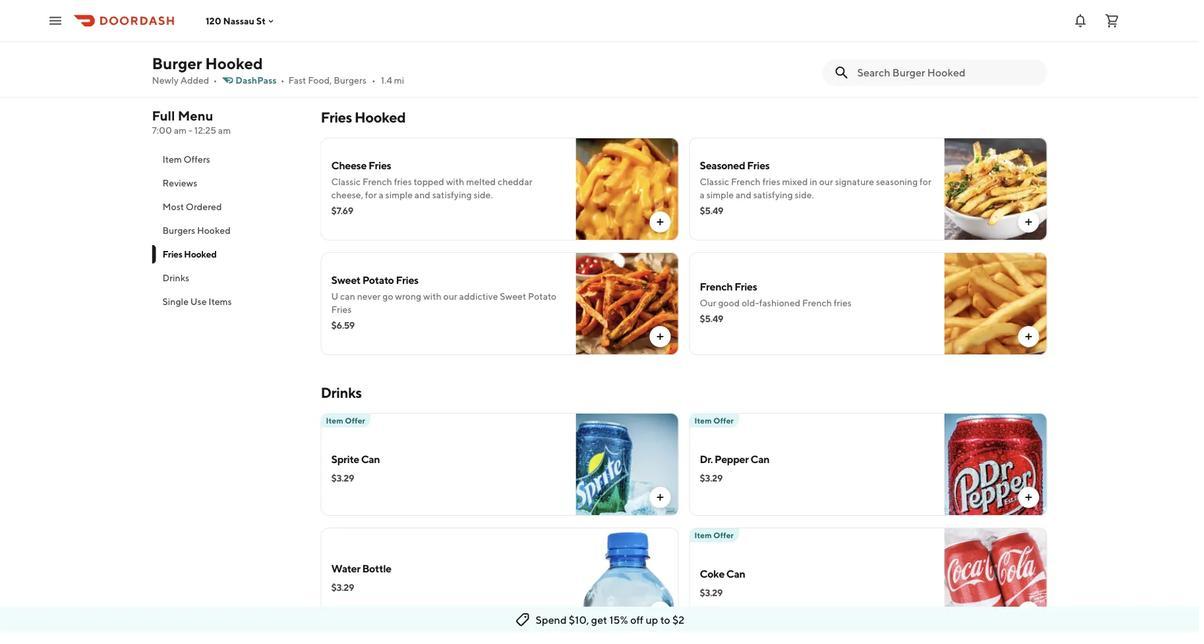 Task type: vqa. For each thing, say whether or not it's contained in the screenshot.


Task type: describe. For each thing, give the bounding box(es) containing it.
2 am from the left
[[218, 125, 231, 136]]

nassau
[[223, 15, 254, 26]]

sweet potato fries u can never go wrong with our addictive sweet potato fries $6.59
[[331, 274, 556, 331]]

french inside seasoned fries classic french fries mixed in our signature seasoning for a simple and satisfying side. $5.49
[[731, 176, 761, 187]]

for inside seasoned fries classic french fries mixed in our signature seasoning for a simple and satisfying side. $5.49
[[920, 176, 931, 187]]

1 am from the left
[[174, 125, 187, 136]]

satisfying for seasoned fries
[[753, 190, 793, 200]]

u
[[331, 291, 338, 302]]

off
[[630, 614, 644, 627]]

fries inside seasoned fries classic french fries mixed in our signature seasoning for a simple and satisfying side. $5.49
[[747, 159, 770, 172]]

item offers
[[162, 154, 210, 165]]

spend
[[536, 614, 567, 627]]

and for seasoned fries
[[736, 190, 751, 200]]

newly added •
[[152, 75, 217, 86]]

grilled
[[331, 29, 358, 40]]

reviews
[[162, 178, 197, 189]]

wrong
[[395, 291, 421, 302]]

french inside cheese fries classic french fries topped with melted cheddar cheese, for a simple and satisfying side. $7.69
[[362, 176, 392, 187]]

$10,
[[569, 614, 589, 627]]

water bottle
[[331, 563, 391, 575]]

dr.
[[700, 453, 713, 466]]

$3.29 for coke
[[700, 588, 723, 599]]

reviews button
[[152, 171, 305, 195]]

fries up wrong
[[396, 274, 419, 286]]

1.4
[[381, 75, 392, 86]]

also
[[500, 15, 517, 26]]

notification bell image
[[1073, 13, 1088, 29]]

water
[[331, 563, 360, 575]]

with inside cheese fries classic french fries topped with melted cheddar cheese, for a simple and satisfying side. $7.69
[[446, 176, 464, 187]]

120
[[206, 15, 221, 26]]

add item to cart image for dr. pepper can
[[1023, 492, 1034, 503]]

in inside 'if you're not in the mood for a burger, we also offer a grilled cheese sandwich that's perfect for cheese lovers.'
[[383, 15, 390, 26]]

coke
[[700, 568, 724, 580]]

item offer for coke
[[694, 531, 734, 540]]

coke can
[[700, 568, 745, 580]]

a up that's
[[448, 15, 453, 26]]

sprite can image
[[576, 413, 679, 516]]

food,
[[308, 75, 332, 86]]

single use items
[[162, 296, 232, 307]]

burgers hooked button
[[152, 219, 305, 243]]

hooked inside button
[[197, 225, 231, 236]]

up
[[646, 614, 658, 627]]

$5.49 inside french fries our good old-fashioned french fries $5.49
[[700, 313, 723, 324]]

sprite can
[[331, 453, 380, 466]]

burger
[[152, 54, 202, 73]]

melted
[[466, 176, 496, 187]]

water bottle image
[[576, 528, 679, 631]]

12:25
[[194, 125, 216, 136]]

offer for sprite
[[345, 416, 365, 425]]

1 vertical spatial sweet
[[500, 291, 526, 302]]

add item to cart image for classic french fries mixed in our signature seasoning for a simple and satisfying side.
[[1023, 217, 1034, 227]]

single
[[162, 296, 189, 307]]

we
[[486, 15, 498, 26]]

fries inside cheese fries classic french fries topped with melted cheddar cheese, for a simple and satisfying side. $7.69
[[368, 159, 391, 172]]

to
[[660, 614, 670, 627]]

7:00
[[152, 125, 172, 136]]

hooked down burgers hooked
[[184, 249, 217, 260]]

dashpass •
[[236, 75, 284, 86]]

fries inside french fries our good old-fashioned french fries $5.49
[[734, 280, 757, 293]]

can
[[340, 291, 355, 302]]

st
[[256, 15, 266, 26]]

old-
[[742, 298, 759, 309]]

fries down the "fast food, burgers • 1.4 mi" on the left of the page
[[321, 109, 352, 126]]

cheese fries image
[[576, 138, 679, 241]]

if
[[331, 15, 337, 26]]

0 horizontal spatial fries hooked
[[162, 249, 217, 260]]

lovers.
[[535, 29, 562, 40]]

full
[[152, 108, 175, 124]]

menu
[[178, 108, 213, 124]]

item for coke can
[[694, 531, 712, 540]]

a inside cheese fries classic french fries topped with melted cheddar cheese, for a simple and satisfying side. $7.69
[[379, 190, 383, 200]]

side. for cheese fries
[[474, 190, 493, 200]]

go
[[383, 291, 393, 302]]

$5.49 inside seasoned fries classic french fries mixed in our signature seasoning for a simple and satisfying side. $5.49
[[700, 205, 723, 216]]

drinks button
[[152, 266, 305, 290]]

french right fashioned
[[802, 298, 832, 309]]

hooked up "dashpass" on the left top
[[205, 54, 263, 73]]

120 nassau st
[[206, 15, 266, 26]]

1 cheese from the left
[[360, 29, 389, 40]]

2 • from the left
[[281, 75, 284, 86]]

for inside cheese fries classic french fries topped with melted cheddar cheese, for a simple and satisfying side. $7.69
[[365, 190, 377, 200]]

addictive
[[459, 291, 498, 302]]

in inside seasoned fries classic french fries mixed in our signature seasoning for a simple and satisfying side. $5.49
[[810, 176, 817, 187]]

cheese fries classic french fries topped with melted cheddar cheese, for a simple and satisfying side. $7.69
[[331, 159, 532, 216]]

side. for seasoned fries
[[795, 190, 814, 200]]

a right offer
[[541, 15, 545, 26]]

burgers hooked
[[162, 225, 231, 236]]

add item to cart image for sprite can
[[655, 492, 665, 503]]

offers
[[184, 154, 210, 165]]

get
[[591, 614, 607, 627]]

ordered
[[186, 201, 222, 212]]

french fries our good old-fashioned french fries $5.49
[[700, 280, 852, 324]]

fries for seasoned fries
[[762, 176, 780, 187]]

added
[[180, 75, 209, 86]]

mixed
[[782, 176, 808, 187]]

for up that's
[[434, 15, 446, 26]]

item offer for dr.
[[694, 416, 734, 425]]

2 horizontal spatial can
[[751, 453, 770, 466]]

mood
[[408, 15, 433, 26]]

fast food, burgers • 1.4 mi
[[288, 75, 404, 86]]

pepper
[[715, 453, 749, 466]]

2 cheese from the left
[[504, 29, 534, 40]]

sandwich
[[391, 29, 431, 40]]

our inside sweet potato fries u can never go wrong with our addictive sweet potato fries $6.59
[[443, 291, 457, 302]]

$2
[[672, 614, 685, 627]]

0 horizontal spatial potato
[[362, 274, 394, 286]]

most ordered button
[[152, 195, 305, 219]]



Task type: locate. For each thing, give the bounding box(es) containing it.
1 vertical spatial our
[[443, 291, 457, 302]]

fast
[[288, 75, 306, 86]]

120 nassau st button
[[206, 15, 276, 26]]

side. down the melted
[[474, 190, 493, 200]]

fries for cheese fries
[[394, 176, 412, 187]]

fries inside seasoned fries classic french fries mixed in our signature seasoning for a simple and satisfying side. $5.49
[[762, 176, 780, 187]]

french
[[362, 176, 392, 187], [731, 176, 761, 187], [700, 280, 733, 293], [802, 298, 832, 309]]

$6.59
[[331, 320, 355, 331]]

1 horizontal spatial cheese
[[504, 29, 534, 40]]

$3.29 for sprite
[[331, 473, 354, 484]]

$3.29 down sprite
[[331, 473, 354, 484]]

sprite
[[331, 453, 359, 466]]

1 horizontal spatial in
[[810, 176, 817, 187]]

2 add item to cart image from the top
[[655, 607, 665, 618]]

offer
[[519, 15, 539, 26]]

never
[[357, 291, 381, 302]]

add item to cart image
[[655, 217, 665, 227], [1023, 217, 1034, 227], [1023, 332, 1034, 342], [655, 492, 665, 503], [1023, 492, 1034, 503], [1023, 607, 1034, 618]]

$7.69
[[331, 205, 353, 216]]

fries hooked
[[321, 109, 406, 126], [162, 249, 217, 260]]

cheese
[[331, 159, 367, 172]]

signature
[[835, 176, 874, 187]]

classic inside seasoned fries classic french fries mixed in our signature seasoning for a simple and satisfying side. $5.49
[[700, 176, 729, 187]]

good
[[718, 298, 740, 309]]

0 horizontal spatial in
[[383, 15, 390, 26]]

side. down "mixed"
[[795, 190, 814, 200]]

in right "mixed"
[[810, 176, 817, 187]]

add item to cart image for fries hooked
[[655, 332, 665, 342]]

satisfying down topped
[[432, 190, 472, 200]]

simple right cheese,
[[385, 190, 413, 200]]

item for sprite can
[[326, 416, 343, 425]]

fries left "mixed"
[[762, 176, 780, 187]]

1 horizontal spatial with
[[446, 176, 464, 187]]

item offer for sprite
[[326, 416, 365, 425]]

15%
[[609, 614, 628, 627]]

seasoned fries classic french fries mixed in our signature seasoning for a simple and satisfying side. $5.49
[[700, 159, 931, 216]]

$5.49
[[700, 205, 723, 216], [700, 313, 723, 324]]

1 classic from the left
[[331, 176, 361, 187]]

drinks
[[162, 273, 189, 283], [321, 384, 362, 401]]

1 horizontal spatial can
[[726, 568, 745, 580]]

cheese down 'not'
[[360, 29, 389, 40]]

add item to cart image for classic french fries topped with melted cheddar cheese, for a simple and satisfying side.
[[655, 217, 665, 227]]

$3.29 for dr.
[[700, 473, 723, 484]]

the
[[392, 15, 406, 26]]

1 horizontal spatial classic
[[700, 176, 729, 187]]

item inside button
[[162, 154, 182, 165]]

0 items, open order cart image
[[1104, 13, 1120, 29]]

dr. pepper can image
[[944, 413, 1047, 516]]

classic for cheese
[[331, 176, 361, 187]]

sweet right addictive
[[500, 291, 526, 302]]

1 horizontal spatial side.
[[795, 190, 814, 200]]

0 horizontal spatial •
[[213, 75, 217, 86]]

our
[[700, 298, 716, 309]]

side.
[[474, 190, 493, 200], [795, 190, 814, 200]]

1 horizontal spatial fries
[[762, 176, 780, 187]]

fries hooked down burgers hooked
[[162, 249, 217, 260]]

offer up coke can
[[713, 531, 734, 540]]

1 simple from the left
[[385, 190, 413, 200]]

in left the
[[383, 15, 390, 26]]

fries down can
[[331, 304, 352, 315]]

fries
[[321, 109, 352, 126], [368, 159, 391, 172], [747, 159, 770, 172], [162, 249, 182, 260], [396, 274, 419, 286], [734, 280, 757, 293], [331, 304, 352, 315]]

1 horizontal spatial sweet
[[500, 291, 526, 302]]

• left fast
[[281, 75, 284, 86]]

1 vertical spatial with
[[423, 291, 441, 302]]

simple down seasoned
[[706, 190, 734, 200]]

1 vertical spatial fries hooked
[[162, 249, 217, 260]]

french down cheese
[[362, 176, 392, 187]]

can for coke can
[[726, 568, 745, 580]]

item offers button
[[152, 148, 305, 171]]

0 horizontal spatial fries
[[394, 176, 412, 187]]

in
[[383, 15, 390, 26], [810, 176, 817, 187]]

satisfying inside cheese fries classic french fries topped with melted cheddar cheese, for a simple and satisfying side. $7.69
[[432, 190, 472, 200]]

$3.29
[[331, 473, 354, 484], [700, 473, 723, 484], [331, 582, 354, 593], [700, 588, 723, 599]]

topped
[[414, 176, 444, 187]]

fries left topped
[[394, 176, 412, 187]]

1 horizontal spatial drinks
[[321, 384, 362, 401]]

simple for seasoned fries
[[706, 190, 734, 200]]

0 vertical spatial with
[[446, 176, 464, 187]]

and
[[415, 190, 430, 200], [736, 190, 751, 200]]

if you're not in the mood for a burger, we also offer a grilled cheese sandwich that's perfect for cheese lovers.
[[331, 15, 562, 40]]

and down seasoned
[[736, 190, 751, 200]]

perfect
[[458, 29, 488, 40]]

0 vertical spatial drinks
[[162, 273, 189, 283]]

fries down burgers hooked
[[162, 249, 182, 260]]

newly
[[152, 75, 179, 86]]

a inside seasoned fries classic french fries mixed in our signature seasoning for a simple and satisfying side. $5.49
[[700, 190, 705, 200]]

1 vertical spatial potato
[[528, 291, 556, 302]]

can right sprite
[[361, 453, 380, 466]]

satisfying
[[432, 190, 472, 200], [753, 190, 793, 200]]

with left the melted
[[446, 176, 464, 187]]

0 vertical spatial burgers
[[334, 75, 366, 86]]

am
[[174, 125, 187, 136], [218, 125, 231, 136]]

2 $5.49 from the top
[[700, 313, 723, 324]]

burgers right food,
[[334, 75, 366, 86]]

hooked down ordered
[[197, 225, 231, 236]]

3 • from the left
[[372, 75, 376, 86]]

full menu 7:00 am - 12:25 am
[[152, 108, 231, 136]]

1 vertical spatial in
[[810, 176, 817, 187]]

0 horizontal spatial classic
[[331, 176, 361, 187]]

-
[[188, 125, 192, 136]]

you're
[[339, 15, 365, 26]]

seasoned fries image
[[944, 138, 1047, 241]]

2 horizontal spatial •
[[372, 75, 376, 86]]

1 vertical spatial $5.49
[[700, 313, 723, 324]]

dr. pepper can
[[700, 453, 770, 466]]

sweet up can
[[331, 274, 360, 286]]

satisfying for cheese fries
[[432, 190, 472, 200]]

$3.29 down dr.
[[700, 473, 723, 484]]

item offer up coke
[[694, 531, 734, 540]]

not
[[367, 15, 381, 26]]

1 vertical spatial drinks
[[321, 384, 362, 401]]

0 vertical spatial add item to cart image
[[655, 332, 665, 342]]

2 satisfying from the left
[[753, 190, 793, 200]]

fries inside cheese fries classic french fries topped with melted cheddar cheese, for a simple and satisfying side. $7.69
[[394, 176, 412, 187]]

1 horizontal spatial and
[[736, 190, 751, 200]]

sweet potato fries image
[[576, 252, 679, 355]]

mi
[[394, 75, 404, 86]]

classic
[[331, 176, 361, 187], [700, 176, 729, 187]]

that's
[[432, 29, 456, 40]]

cheese down offer
[[504, 29, 534, 40]]

add item to cart image for drinks
[[655, 607, 665, 618]]

classic up cheese,
[[331, 176, 361, 187]]

1 $5.49 from the top
[[700, 205, 723, 216]]

satisfying inside seasoned fries classic french fries mixed in our signature seasoning for a simple and satisfying side. $5.49
[[753, 190, 793, 200]]

sweet
[[331, 274, 360, 286], [500, 291, 526, 302]]

offer
[[345, 416, 365, 425], [713, 416, 734, 425], [713, 531, 734, 540]]

offer for coke
[[713, 531, 734, 540]]

burgers inside burgers hooked button
[[162, 225, 195, 236]]

simple
[[385, 190, 413, 200], [706, 190, 734, 200]]

simple for cheese fries
[[385, 190, 413, 200]]

offer up sprite can at left
[[345, 416, 365, 425]]

1 horizontal spatial our
[[819, 176, 833, 187]]

coke can image
[[944, 528, 1047, 631]]

0 horizontal spatial drinks
[[162, 273, 189, 283]]

burger,
[[455, 15, 484, 26]]

fries hooked down the "fast food, burgers • 1.4 mi" on the left of the page
[[321, 109, 406, 126]]

classic down seasoned
[[700, 176, 729, 187]]

• down burger hooked
[[213, 75, 217, 86]]

and inside seasoned fries classic french fries mixed in our signature seasoning for a simple and satisfying side. $5.49
[[736, 190, 751, 200]]

fries right seasoned
[[747, 159, 770, 172]]

fries right cheese
[[368, 159, 391, 172]]

am left -
[[174, 125, 187, 136]]

2 classic from the left
[[700, 176, 729, 187]]

with inside sweet potato fries u can never go wrong with our addictive sweet potato fries $6.59
[[423, 291, 441, 302]]

a down seasoned
[[700, 190, 705, 200]]

can for sprite can
[[361, 453, 380, 466]]

$3.29 down water
[[331, 582, 354, 593]]

simple inside cheese fries classic french fries topped with melted cheddar cheese, for a simple and satisfying side. $7.69
[[385, 190, 413, 200]]

spend $10, get 15% off up to $2
[[536, 614, 685, 627]]

fries up the old- at the top of page
[[734, 280, 757, 293]]

item up sprite
[[326, 416, 343, 425]]

2 and from the left
[[736, 190, 751, 200]]

french fries image
[[944, 252, 1047, 355]]

0 vertical spatial $5.49
[[700, 205, 723, 216]]

open menu image
[[47, 13, 63, 29]]

$3.29 down coke
[[700, 588, 723, 599]]

our left signature
[[819, 176, 833, 187]]

0 horizontal spatial simple
[[385, 190, 413, 200]]

1 vertical spatial burgers
[[162, 225, 195, 236]]

most ordered
[[162, 201, 222, 212]]

item for dr. pepper can
[[694, 416, 712, 425]]

1 horizontal spatial potato
[[528, 291, 556, 302]]

offer up pepper
[[713, 416, 734, 425]]

1 horizontal spatial •
[[281, 75, 284, 86]]

for
[[434, 15, 446, 26], [490, 29, 502, 40], [920, 176, 931, 187], [365, 190, 377, 200]]

burgers
[[334, 75, 366, 86], [162, 225, 195, 236]]

potato up never
[[362, 274, 394, 286]]

$5.49 down seasoned
[[700, 205, 723, 216]]

side. inside seasoned fries classic french fries mixed in our signature seasoning for a simple and satisfying side. $5.49
[[795, 190, 814, 200]]

for right cheese,
[[365, 190, 377, 200]]

add item to cart image
[[655, 332, 665, 342], [655, 607, 665, 618]]

our inside seasoned fries classic french fries mixed in our signature seasoning for a simple and satisfying side. $5.49
[[819, 176, 833, 187]]

0 vertical spatial potato
[[362, 274, 394, 286]]

most
[[162, 201, 184, 212]]

hooked down 1.4
[[354, 109, 406, 126]]

1 horizontal spatial simple
[[706, 190, 734, 200]]

item offer up sprite
[[326, 416, 365, 425]]

fries right fashioned
[[834, 298, 852, 309]]

burger hooked
[[152, 54, 263, 73]]

and inside cheese fries classic french fries topped with melted cheddar cheese, for a simple and satisfying side. $7.69
[[415, 190, 430, 200]]

2 side. from the left
[[795, 190, 814, 200]]

side. inside cheese fries classic french fries topped with melted cheddar cheese, for a simple and satisfying side. $7.69
[[474, 190, 493, 200]]

satisfying down "mixed"
[[753, 190, 793, 200]]

1 horizontal spatial burgers
[[334, 75, 366, 86]]

grilled cheese image
[[576, 0, 679, 80]]

fashioned
[[759, 298, 800, 309]]

$5.49 down our
[[700, 313, 723, 324]]

can right pepper
[[751, 453, 770, 466]]

for down we
[[490, 29, 502, 40]]

am right 12:25
[[218, 125, 231, 136]]

our
[[819, 176, 833, 187], [443, 291, 457, 302]]

0 horizontal spatial sweet
[[331, 274, 360, 286]]

2 horizontal spatial fries
[[834, 298, 852, 309]]

french down seasoned
[[731, 176, 761, 187]]

burgers down most
[[162, 225, 195, 236]]

can right coke
[[726, 568, 745, 580]]

offer for dr.
[[713, 416, 734, 425]]

cheese,
[[331, 190, 363, 200]]

simple inside seasoned fries classic french fries mixed in our signature seasoning for a simple and satisfying side. $5.49
[[706, 190, 734, 200]]

french up our
[[700, 280, 733, 293]]

0 horizontal spatial can
[[361, 453, 380, 466]]

0 horizontal spatial with
[[423, 291, 441, 302]]

single use items button
[[152, 290, 305, 314]]

0 horizontal spatial burgers
[[162, 225, 195, 236]]

Item Search search field
[[857, 65, 1037, 80]]

1 and from the left
[[415, 190, 430, 200]]

drinks inside button
[[162, 273, 189, 283]]

2 simple from the left
[[706, 190, 734, 200]]

bottle
[[362, 563, 391, 575]]

0 horizontal spatial and
[[415, 190, 430, 200]]

0 horizontal spatial cheese
[[360, 29, 389, 40]]

and for cheese fries
[[415, 190, 430, 200]]

1 side. from the left
[[474, 190, 493, 200]]

item up dr.
[[694, 416, 712, 425]]

1 vertical spatial add item to cart image
[[655, 607, 665, 618]]

and down topped
[[415, 190, 430, 200]]

0 horizontal spatial side.
[[474, 190, 493, 200]]

dashpass
[[236, 75, 277, 86]]

0 vertical spatial our
[[819, 176, 833, 187]]

• left 1.4
[[372, 75, 376, 86]]

with right wrong
[[423, 291, 441, 302]]

a
[[448, 15, 453, 26], [541, 15, 545, 26], [379, 190, 383, 200], [700, 190, 705, 200]]

1 horizontal spatial am
[[218, 125, 231, 136]]

a right cheese,
[[379, 190, 383, 200]]

item offer up dr.
[[694, 416, 734, 425]]

with
[[446, 176, 464, 187], [423, 291, 441, 302]]

use
[[190, 296, 207, 307]]

items
[[208, 296, 232, 307]]

1 satisfying from the left
[[432, 190, 472, 200]]

seasoned
[[700, 159, 745, 172]]

item left offers
[[162, 154, 182, 165]]

0 vertical spatial sweet
[[331, 274, 360, 286]]

seasoning
[[876, 176, 918, 187]]

1 add item to cart image from the top
[[655, 332, 665, 342]]

add item to cart image for coke can
[[1023, 607, 1034, 618]]

0 horizontal spatial am
[[174, 125, 187, 136]]

add item to cart image for our good old-fashioned french fries
[[1023, 332, 1034, 342]]

potato right addictive
[[528, 291, 556, 302]]

0 vertical spatial fries hooked
[[321, 109, 406, 126]]

item offer
[[326, 416, 365, 425], [694, 416, 734, 425], [694, 531, 734, 540]]

cheddar
[[498, 176, 532, 187]]

for right seasoning
[[920, 176, 931, 187]]

0 vertical spatial in
[[383, 15, 390, 26]]

fries inside french fries our good old-fashioned french fries $5.49
[[834, 298, 852, 309]]

0 horizontal spatial satisfying
[[432, 190, 472, 200]]

item up coke
[[694, 531, 712, 540]]

1 horizontal spatial fries hooked
[[321, 109, 406, 126]]

1 horizontal spatial satisfying
[[753, 190, 793, 200]]

0 horizontal spatial our
[[443, 291, 457, 302]]

classic inside cheese fries classic french fries topped with melted cheddar cheese, for a simple and satisfying side. $7.69
[[331, 176, 361, 187]]

classic for seasoned
[[700, 176, 729, 187]]

our left addictive
[[443, 291, 457, 302]]

fries
[[394, 176, 412, 187], [762, 176, 780, 187], [834, 298, 852, 309]]

1 • from the left
[[213, 75, 217, 86]]



